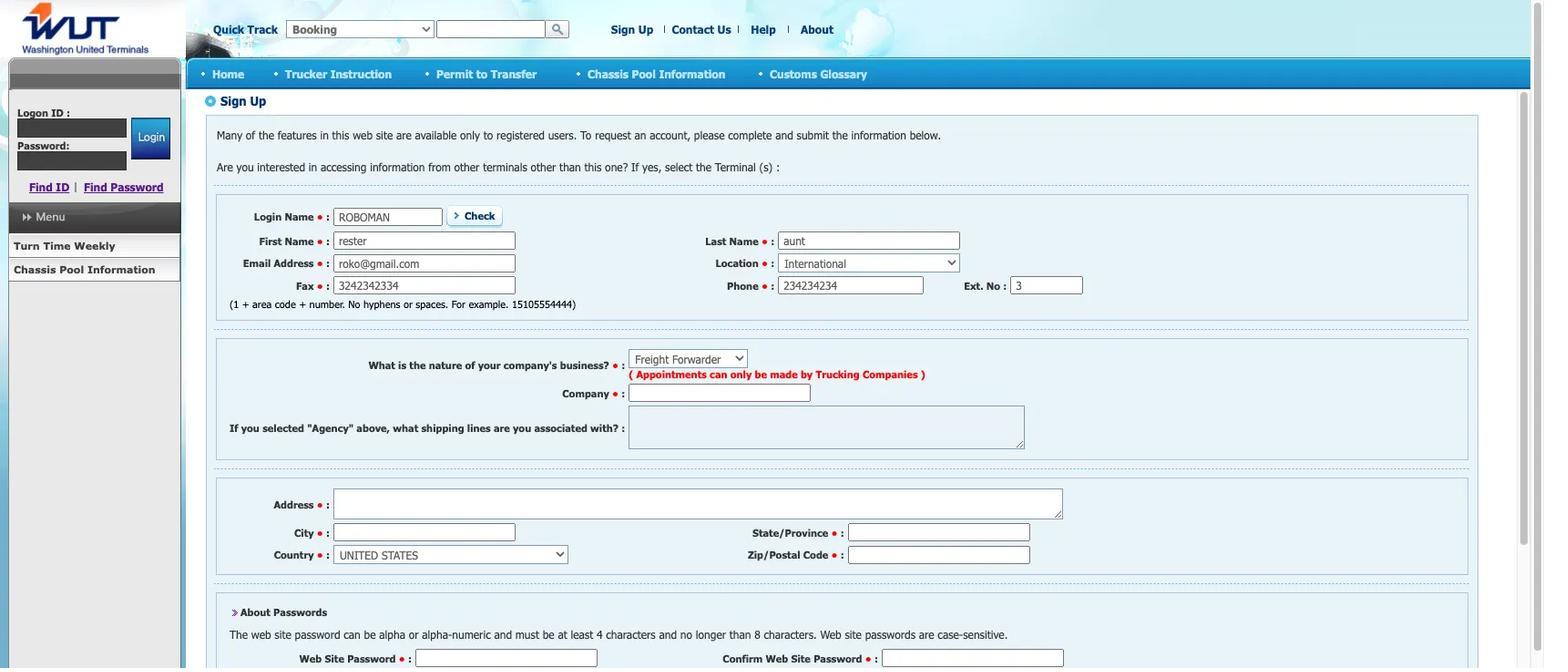Task type: vqa. For each thing, say whether or not it's contained in the screenshot.
ID corresponding to Find
yes



Task type: locate. For each thing, give the bounding box(es) containing it.
logon
[[17, 107, 48, 118]]

quick track
[[213, 23, 278, 36]]

home
[[212, 67, 244, 80]]

information down weekly
[[87, 263, 155, 275]]

0 horizontal spatial pool
[[59, 263, 84, 275]]

turn time weekly
[[14, 240, 115, 252]]

chassis down turn
[[14, 263, 56, 275]]

0 horizontal spatial chassis
[[14, 263, 56, 275]]

find down password:
[[29, 180, 53, 193]]

glossary
[[821, 67, 868, 80]]

0 horizontal spatial chassis pool information
[[14, 263, 155, 275]]

pool down turn time weekly
[[59, 263, 84, 275]]

pool
[[632, 67, 656, 80], [59, 263, 84, 275]]

id for logon
[[51, 107, 64, 118]]

0 horizontal spatial information
[[87, 263, 155, 275]]

sign up link
[[611, 23, 654, 36]]

0 vertical spatial pool
[[632, 67, 656, 80]]

information down the 'contact'
[[659, 67, 726, 80]]

None password field
[[17, 151, 127, 170]]

1 vertical spatial chassis
[[14, 263, 56, 275]]

id down password:
[[56, 180, 69, 193]]

chassis down sign
[[588, 67, 629, 80]]

password:
[[17, 139, 70, 151]]

find id
[[29, 180, 69, 193]]

1 vertical spatial chassis pool information
[[14, 263, 155, 275]]

up
[[639, 23, 654, 36]]

0 vertical spatial chassis
[[588, 67, 629, 80]]

information
[[659, 67, 726, 80], [87, 263, 155, 275]]

us
[[718, 23, 731, 36]]

find for find id
[[29, 180, 53, 193]]

0 vertical spatial id
[[51, 107, 64, 118]]

1 vertical spatial pool
[[59, 263, 84, 275]]

1 horizontal spatial information
[[659, 67, 726, 80]]

None text field
[[437, 20, 546, 38], [17, 118, 127, 138], [437, 20, 546, 38], [17, 118, 127, 138]]

0 vertical spatial chassis pool information
[[588, 67, 726, 80]]

about
[[801, 23, 834, 36]]

turn time weekly link
[[8, 234, 180, 258]]

permit
[[437, 67, 473, 80]]

chassis pool information down turn time weekly link
[[14, 263, 155, 275]]

2 find from the left
[[84, 180, 107, 193]]

1 horizontal spatial find
[[84, 180, 107, 193]]

transfer
[[491, 67, 537, 80]]

track
[[248, 23, 278, 36]]

chassis
[[588, 67, 629, 80], [14, 263, 56, 275]]

id
[[51, 107, 64, 118], [56, 180, 69, 193]]

1 vertical spatial id
[[56, 180, 69, 193]]

1 horizontal spatial pool
[[632, 67, 656, 80]]

contact us link
[[672, 23, 731, 36]]

about link
[[801, 23, 834, 36]]

pool down up
[[632, 67, 656, 80]]

chassis pool information
[[588, 67, 726, 80], [14, 263, 155, 275]]

contact
[[672, 23, 715, 36]]

find left password
[[84, 180, 107, 193]]

id left :
[[51, 107, 64, 118]]

time
[[43, 240, 71, 252]]

chassis pool information down up
[[588, 67, 726, 80]]

0 horizontal spatial find
[[29, 180, 53, 193]]

1 find from the left
[[29, 180, 53, 193]]

find
[[29, 180, 53, 193], [84, 180, 107, 193]]



Task type: describe. For each thing, give the bounding box(es) containing it.
help link
[[751, 23, 776, 36]]

weekly
[[74, 240, 115, 252]]

1 vertical spatial information
[[87, 263, 155, 275]]

id for find
[[56, 180, 69, 193]]

help
[[751, 23, 776, 36]]

:
[[67, 107, 70, 118]]

find password link
[[84, 180, 164, 193]]

login image
[[131, 118, 170, 159]]

sign
[[611, 23, 635, 36]]

customs
[[770, 67, 817, 80]]

turn
[[14, 240, 40, 252]]

0 vertical spatial information
[[659, 67, 726, 80]]

instruction
[[330, 67, 392, 80]]

1 horizontal spatial chassis
[[588, 67, 629, 80]]

trucker
[[285, 67, 327, 80]]

customs glossary
[[770, 67, 868, 80]]

to
[[476, 67, 488, 80]]

logon id :
[[17, 107, 70, 118]]

1 horizontal spatial chassis pool information
[[588, 67, 726, 80]]

find password
[[84, 180, 164, 193]]

permit to transfer
[[437, 67, 537, 80]]

contact us
[[672, 23, 731, 36]]

pool inside chassis pool information link
[[59, 263, 84, 275]]

password
[[111, 180, 164, 193]]

find for find password
[[84, 180, 107, 193]]

sign up
[[611, 23, 654, 36]]

find id link
[[29, 180, 69, 193]]

quick
[[213, 23, 244, 36]]

chassis pool information link
[[8, 258, 180, 282]]

trucker instruction
[[285, 67, 392, 80]]



